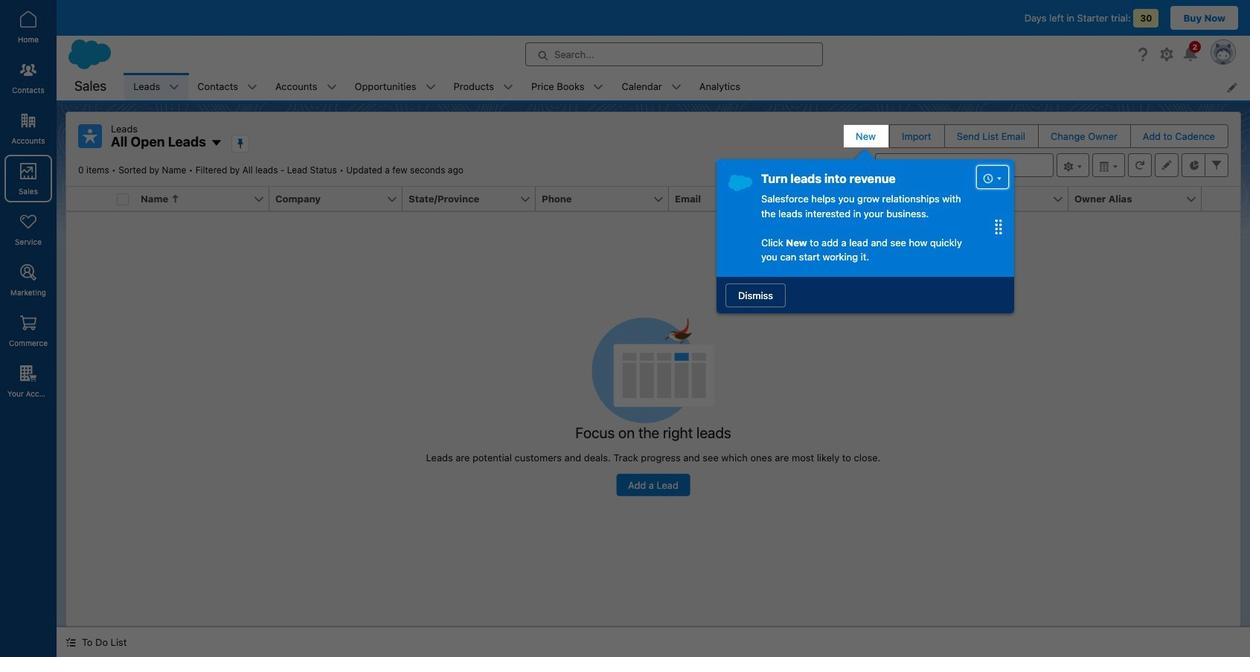 Task type: vqa. For each thing, say whether or not it's contained in the screenshot.
group
no



Task type: locate. For each thing, give the bounding box(es) containing it.
phone element
[[536, 187, 678, 211]]

email element
[[669, 187, 812, 211]]

item number element
[[66, 187, 111, 211]]

item number image
[[66, 187, 111, 211]]

list item
[[691, 73, 750, 101]]

cell
[[111, 187, 135, 211]]

list
[[125, 73, 1251, 101]]

status
[[426, 317, 881, 496]]



Task type: describe. For each thing, give the bounding box(es) containing it.
action image
[[1202, 187, 1241, 211]]

company element
[[270, 187, 412, 211]]

select list display image
[[1093, 153, 1126, 177]]

owner alias element
[[1069, 187, 1211, 211]]

action element
[[1202, 187, 1241, 211]]

state/province element
[[403, 187, 545, 211]]

all open leads status
[[78, 165, 346, 176]]

cell inside all open leads|leads|list view element
[[111, 187, 135, 211]]

name element
[[135, 187, 278, 211]]

all open leads|leads|list view element
[[66, 112, 1242, 628]]

list view controls image
[[1057, 153, 1090, 177]]

created date element
[[936, 187, 1078, 211]]

lead status element
[[803, 187, 945, 211]]

status inside all open leads|leads|list view element
[[426, 317, 881, 496]]



